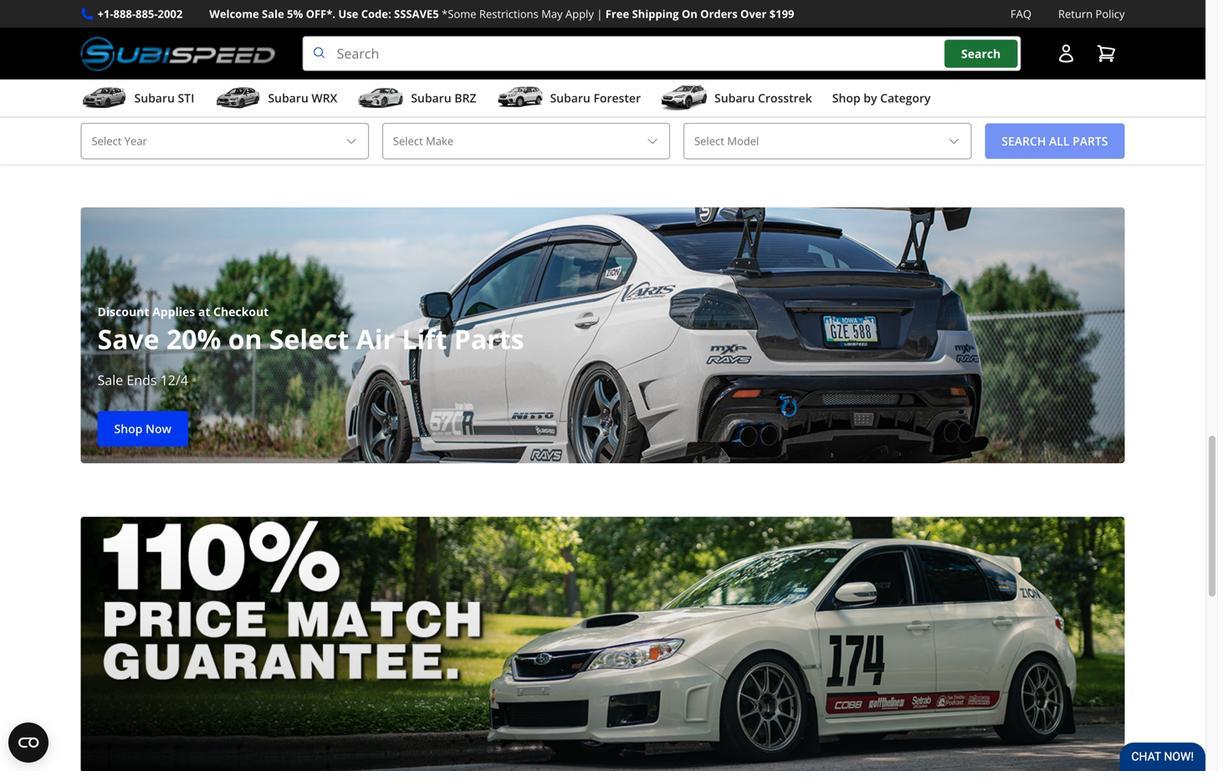 Task type: locate. For each thing, give the bounding box(es) containing it.
+1-888-885-2002
[[98, 6, 183, 21]]

2 subaru from the left
[[268, 90, 309, 106]]

shop injen link
[[98, 102, 191, 137]]

sale left '5%'
[[262, 6, 284, 21]]

shop injen
[[114, 111, 174, 127]]

10%
[[98, 53, 152, 89]]

return policy link
[[1059, 5, 1126, 23]]

subaru forester button
[[497, 83, 641, 116]]

1 vertical spatial sale
[[98, 371, 123, 389]]

search input field
[[303, 36, 1022, 71]]

select
[[269, 321, 349, 357]]

subaru for subaru sti
[[134, 90, 175, 106]]

search button
[[945, 40, 1018, 68]]

sti
[[178, 90, 195, 106]]

subaru inside 'dropdown button'
[[411, 90, 452, 106]]

sale ends 12/4
[[98, 371, 188, 389]]

Select Make button
[[382, 123, 671, 160]]

subaru for subaru wrx
[[268, 90, 309, 106]]

0 horizontal spatial injen
[[146, 111, 174, 127]]

discount
[[98, 304, 149, 320]]

parts
[[454, 321, 524, 357]]

shop for shop by category
[[833, 90, 861, 106]]

code:
[[361, 6, 392, 21]]

apply
[[566, 6, 594, 21]]

welcome sale 5% off*. use code: sssave5
[[210, 6, 439, 21]]

subaru for subaru brz
[[411, 90, 452, 106]]

shop left now
[[114, 421, 143, 437]]

0 vertical spatial shop
[[833, 90, 861, 106]]

wrx
[[312, 90, 338, 106]]

1 vertical spatial shop
[[114, 111, 143, 127]]

shop for shop now
[[114, 421, 143, 437]]

button image
[[1057, 44, 1077, 64]]

1 horizontal spatial sale
[[262, 6, 284, 21]]

open widget image
[[8, 723, 49, 764]]

shop
[[833, 90, 861, 106], [114, 111, 143, 127], [114, 421, 143, 437]]

subaru up shop injen
[[134, 90, 175, 106]]

return policy
[[1059, 6, 1126, 21]]

off
[[159, 53, 210, 89]]

sale
[[262, 6, 284, 21], [98, 371, 123, 389]]

category
[[881, 90, 931, 106]]

save
[[98, 321, 160, 357]]

shop inside dropdown button
[[833, 90, 861, 106]]

1 subaru from the left
[[134, 90, 175, 106]]

a subaru brz thumbnail image image
[[358, 85, 405, 111]]

subaru right a subaru crosstrek thumbnail image
[[715, 90, 755, 106]]

injen up "subaru wrx"
[[217, 53, 285, 89]]

shop inside "link"
[[114, 111, 143, 127]]

subaru left wrx at the top left of page
[[268, 90, 309, 106]]

injen
[[217, 53, 285, 89], [146, 111, 174, 127]]

subaru inside dropdown button
[[134, 90, 175, 106]]

subaru
[[134, 90, 175, 106], [268, 90, 309, 106], [411, 90, 452, 106], [550, 90, 591, 106], [715, 90, 755, 106]]

a subaru wrx thumbnail image image
[[215, 85, 262, 111]]

shop by category
[[833, 90, 931, 106]]

shipping
[[632, 6, 679, 21]]

subaru wrx button
[[215, 83, 338, 116]]

use
[[339, 6, 359, 21]]

may
[[542, 6, 563, 21]]

0 horizontal spatial sale
[[98, 371, 123, 389]]

faq link
[[1011, 5, 1032, 23]]

3 subaru from the left
[[411, 90, 452, 106]]

select model image
[[948, 135, 961, 148]]

air
[[356, 321, 395, 357]]

4 subaru from the left
[[550, 90, 591, 106]]

shop by category button
[[833, 83, 931, 116]]

shop down a subaru sti thumbnail image
[[114, 111, 143, 127]]

$199
[[770, 6, 795, 21]]

shop left by
[[833, 90, 861, 106]]

subaru crosstrek
[[715, 90, 813, 106]]

0 vertical spatial injen
[[217, 53, 285, 89]]

2 vertical spatial shop
[[114, 421, 143, 437]]

20%
[[166, 321, 221, 357]]

search
[[962, 46, 1001, 61]]

2002
[[158, 6, 183, 21]]

applies
[[152, 304, 195, 320]]

5 subaru from the left
[[715, 90, 755, 106]]

subaru left forester
[[550, 90, 591, 106]]

1 vertical spatial injen
[[146, 111, 174, 127]]

subaru left brz
[[411, 90, 452, 106]]

+1-888-885-2002 link
[[98, 5, 183, 23]]

1 horizontal spatial injen
[[217, 53, 285, 89]]

sssave5
[[394, 6, 439, 21]]

+1-
[[98, 6, 113, 21]]

free
[[606, 6, 630, 21]]

sale left ends
[[98, 371, 123, 389]]

injen down subaru sti
[[146, 111, 174, 127]]

subaru wrx
[[268, 90, 338, 106]]

brz
[[455, 90, 477, 106]]



Task type: vqa. For each thing, say whether or not it's contained in the screenshot.
RUSH10 at the left top of page
no



Task type: describe. For each thing, give the bounding box(es) containing it.
subispeed logo image
[[81, 36, 276, 71]]

*some restrictions may apply | free shipping on orders over $199
[[442, 6, 795, 21]]

|
[[597, 6, 603, 21]]

crosstrek
[[758, 90, 813, 106]]

restrictions
[[480, 6, 539, 21]]

checkout
[[214, 304, 269, 320]]

over
[[741, 6, 767, 21]]

orders
[[701, 6, 738, 21]]

subaru sti button
[[81, 83, 195, 116]]

5%
[[287, 6, 303, 21]]

subaru brz
[[411, 90, 477, 106]]

subaru brz button
[[358, 83, 477, 116]]

faq
[[1011, 6, 1032, 21]]

forester
[[594, 90, 641, 106]]

injen inside "link"
[[146, 111, 174, 127]]

0 vertical spatial sale
[[262, 6, 284, 21]]

select make image
[[646, 135, 660, 148]]

Select Year button
[[81, 123, 369, 160]]

subaru crosstrek button
[[661, 83, 813, 116]]

shop now
[[114, 421, 172, 437]]

subaru for subaru crosstrek
[[715, 90, 755, 106]]

lift
[[402, 321, 447, 357]]

12/4
[[160, 371, 188, 389]]

by
[[864, 90, 878, 106]]

policy
[[1096, 6, 1126, 21]]

on
[[682, 6, 698, 21]]

10% off injen
[[98, 53, 285, 89]]

now
[[146, 421, 172, 437]]

subaru for subaru forester
[[550, 90, 591, 106]]

at
[[198, 304, 210, 320]]

subaru sti
[[134, 90, 195, 106]]

ends
[[127, 371, 157, 389]]

off*.
[[306, 6, 336, 21]]

Select Model button
[[684, 123, 972, 160]]

888-
[[113, 6, 136, 21]]

shop for shop injen
[[114, 111, 143, 127]]

a subaru crosstrek thumbnail image image
[[661, 85, 708, 111]]

subaru forester
[[550, 90, 641, 106]]

return
[[1059, 6, 1093, 21]]

a subaru forester thumbnail image image
[[497, 85, 544, 111]]

a subaru sti thumbnail image image
[[81, 85, 128, 111]]

select year image
[[345, 135, 358, 148]]

welcome
[[210, 6, 259, 21]]

*some
[[442, 6, 477, 21]]

on
[[228, 321, 262, 357]]

shop now link
[[98, 411, 188, 447]]

discount applies at checkout save 20% on select air lift parts
[[98, 304, 524, 357]]

885-
[[136, 6, 158, 21]]



